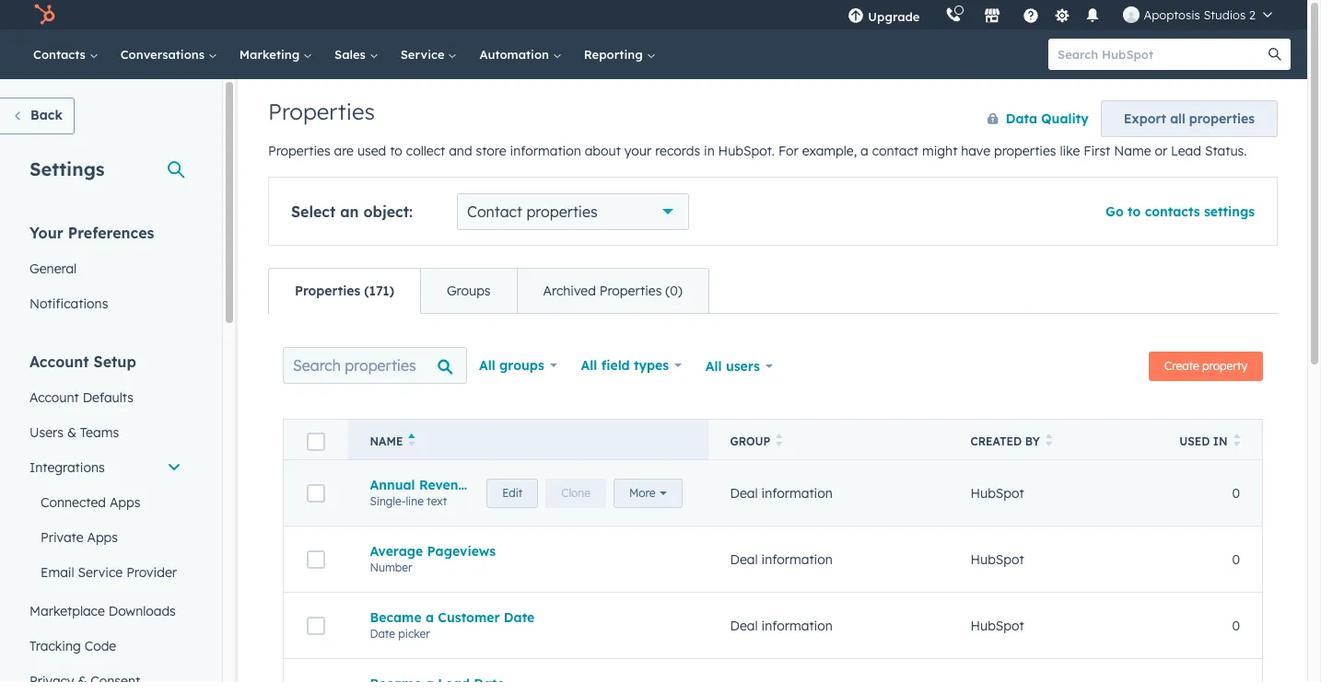 Task type: vqa. For each thing, say whether or not it's contained in the screenshot.
Notifications "popup button" on the top right of the page
yes



Task type: locate. For each thing, give the bounding box(es) containing it.
tab panel
[[268, 313, 1278, 683]]

a
[[860, 143, 868, 159], [425, 609, 434, 626]]

back link
[[0, 98, 75, 134]]

store
[[476, 143, 506, 159]]

properties for properties
[[268, 98, 375, 125]]

hubspot.
[[718, 143, 775, 159]]

select an object:
[[291, 203, 413, 221]]

contacts
[[1145, 204, 1200, 220]]

picker
[[398, 627, 430, 641]]

connected apps
[[41, 495, 140, 511]]

1 horizontal spatial date
[[504, 609, 535, 626]]

all left users
[[705, 358, 722, 375]]

0 vertical spatial service
[[400, 47, 448, 62]]

0 horizontal spatial press to sort. element
[[776, 434, 783, 450]]

automation link
[[468, 29, 573, 79]]

2 vertical spatial hubspot
[[970, 618, 1024, 634]]

0 vertical spatial deal information
[[730, 485, 833, 502]]

a up the picker
[[425, 609, 434, 626]]

1 vertical spatial deal
[[730, 551, 758, 568]]

0 vertical spatial date
[[504, 609, 535, 626]]

name left the "or"
[[1114, 143, 1151, 159]]

1 horizontal spatial service
[[400, 47, 448, 62]]

1 vertical spatial a
[[425, 609, 434, 626]]

2 account from the top
[[29, 390, 79, 406]]

1 horizontal spatial press to sort. element
[[1045, 434, 1052, 450]]

account up users
[[29, 390, 79, 406]]

reporting link
[[573, 29, 666, 79]]

2 horizontal spatial press to sort. element
[[1233, 434, 1240, 450]]

0 vertical spatial account
[[29, 353, 89, 371]]

select
[[291, 203, 336, 221]]

search image
[[1269, 48, 1281, 61]]

a inside became a customer date date picker
[[425, 609, 434, 626]]

0 horizontal spatial date
[[370, 627, 395, 641]]

settings
[[1204, 204, 1255, 220]]

1 vertical spatial hubspot
[[970, 551, 1024, 568]]

1 horizontal spatial a
[[860, 143, 868, 159]]

0 vertical spatial name
[[1114, 143, 1151, 159]]

contact properties button
[[457, 193, 689, 230]]

more button
[[613, 479, 682, 508]]

setup
[[94, 353, 136, 371]]

properties up status.
[[1189, 111, 1255, 127]]

are
[[334, 143, 354, 159]]

conversations
[[120, 47, 208, 62]]

2 0 from the top
[[1232, 551, 1240, 568]]

2 deal information from the top
[[730, 551, 833, 568]]

1 vertical spatial account
[[29, 390, 79, 406]]

properties down data
[[994, 143, 1056, 159]]

apps down integrations button
[[110, 495, 140, 511]]

0 vertical spatial apps
[[110, 495, 140, 511]]

press to sort. element inside created by 'button'
[[1045, 434, 1052, 450]]

back
[[30, 107, 63, 123]]

help button
[[1016, 0, 1047, 29]]

go to contacts settings button
[[1105, 204, 1255, 220]]

press to sort. element
[[776, 434, 783, 450], [1045, 434, 1052, 450], [1233, 434, 1240, 450]]

a left contact
[[860, 143, 868, 159]]

press to sort. image
[[1045, 434, 1052, 447]]

press to sort. element right "in"
[[1233, 434, 1240, 450]]

1 vertical spatial name
[[370, 435, 403, 449]]

properties (171) link
[[269, 269, 420, 313]]

apoptosis studios 2 button
[[1112, 0, 1283, 29]]

deal for became a customer date
[[730, 618, 758, 634]]

hubspot for became a customer date
[[970, 618, 1024, 634]]

general
[[29, 261, 77, 277]]

press to sort. element right the group
[[776, 434, 783, 450]]

properties for properties (171)
[[295, 283, 360, 299]]

1 vertical spatial date
[[370, 627, 395, 641]]

create
[[1164, 359, 1199, 373]]

hubspot image
[[33, 4, 55, 26]]

3 deal from the top
[[730, 618, 758, 634]]

properties for properties are used to collect and store information about your records in hubspot. for example, a contact might have properties like first name or lead status.
[[268, 143, 330, 159]]

all for all groups
[[479, 357, 495, 374]]

0 vertical spatial hubspot
[[970, 485, 1024, 502]]

1 account from the top
[[29, 353, 89, 371]]

name button
[[348, 420, 708, 460]]

press to sort. image
[[776, 434, 783, 447], [1233, 434, 1240, 447]]

3 deal information from the top
[[730, 618, 833, 634]]

1 horizontal spatial name
[[1114, 143, 1151, 159]]

0 horizontal spatial press to sort. image
[[776, 434, 783, 447]]

example,
[[802, 143, 857, 159]]

contacts link
[[22, 29, 109, 79]]

name left ascending sort. press to sort descending. element
[[370, 435, 403, 449]]

by
[[1025, 435, 1040, 449]]

to
[[390, 143, 402, 159], [1128, 204, 1141, 220]]

archived properties (0)
[[543, 283, 682, 299]]

1 hubspot from the top
[[970, 485, 1024, 502]]

service down private apps link
[[78, 565, 123, 581]]

1 press to sort. image from the left
[[776, 434, 783, 447]]

0 horizontal spatial properties
[[526, 203, 598, 221]]

all left field
[[581, 357, 597, 374]]

1 0 from the top
[[1232, 485, 1240, 502]]

settings
[[29, 158, 105, 181]]

1 vertical spatial apps
[[87, 530, 118, 546]]

tab list
[[268, 268, 709, 314]]

3 0 from the top
[[1232, 618, 1240, 634]]

created by
[[970, 435, 1040, 449]]

have
[[961, 143, 990, 159]]

search button
[[1259, 39, 1291, 70]]

like
[[1060, 143, 1080, 159]]

apps inside "link"
[[110, 495, 140, 511]]

3 hubspot from the top
[[970, 618, 1024, 634]]

2 vertical spatial deal
[[730, 618, 758, 634]]

properties right contact
[[526, 203, 598, 221]]

marketplaces button
[[973, 0, 1012, 29]]

menu item
[[933, 0, 936, 29]]

all left groups
[[479, 357, 495, 374]]

0 vertical spatial properties
[[1189, 111, 1255, 127]]

0 horizontal spatial service
[[78, 565, 123, 581]]

teams
[[80, 425, 119, 441]]

apps up email service provider link on the left bottom of the page
[[87, 530, 118, 546]]

date down became
[[370, 627, 395, 641]]

press to sort. image inside group button
[[776, 434, 783, 447]]

1 press to sort. element from the left
[[776, 434, 783, 450]]

1 horizontal spatial all
[[581, 357, 597, 374]]

all inside all users popup button
[[705, 358, 722, 375]]

2 deal from the top
[[730, 551, 758, 568]]

marketplace downloads link
[[18, 594, 193, 629]]

1 vertical spatial to
[[1128, 204, 1141, 220]]

account defaults
[[29, 390, 134, 406]]

0 vertical spatial deal
[[730, 485, 758, 502]]

email service provider
[[41, 565, 177, 581]]

your preferences element
[[18, 223, 193, 322]]

press to sort. element inside group button
[[776, 434, 783, 450]]

1 horizontal spatial press to sort. image
[[1233, 434, 1240, 447]]

1 vertical spatial properties
[[994, 143, 1056, 159]]

2 vertical spatial deal information
[[730, 618, 833, 634]]

date
[[504, 609, 535, 626], [370, 627, 395, 641]]

your preferences
[[29, 224, 154, 242]]

account for account setup
[[29, 353, 89, 371]]

2 vertical spatial properties
[[526, 203, 598, 221]]

to right 'used'
[[390, 143, 402, 159]]

date right customer
[[504, 609, 535, 626]]

press to sort. image inside used in button
[[1233, 434, 1240, 447]]

all inside all groups popup button
[[479, 357, 495, 374]]

hubspot for average pageviews
[[970, 551, 1024, 568]]

press to sort. image for group
[[776, 434, 783, 447]]

1 horizontal spatial to
[[1128, 204, 1141, 220]]

collect
[[406, 143, 445, 159]]

1 vertical spatial 0
[[1232, 551, 1240, 568]]

tara schultz image
[[1123, 6, 1140, 23]]

all field types button
[[569, 347, 694, 384]]

service link
[[389, 29, 468, 79]]

2 horizontal spatial properties
[[1189, 111, 1255, 127]]

marketing link
[[228, 29, 323, 79]]

create property
[[1164, 359, 1247, 373]]

types
[[634, 357, 669, 374]]

properties left (171)
[[295, 283, 360, 299]]

used
[[357, 143, 386, 159]]

account up account defaults
[[29, 353, 89, 371]]

deal
[[730, 485, 758, 502], [730, 551, 758, 568], [730, 618, 758, 634]]

properties inside "link"
[[599, 283, 662, 299]]

created by button
[[948, 420, 1152, 460]]

0 horizontal spatial all
[[479, 357, 495, 374]]

apps
[[110, 495, 140, 511], [87, 530, 118, 546]]

service right sales link
[[400, 47, 448, 62]]

0 vertical spatial 0
[[1232, 485, 1240, 502]]

account inside account defaults link
[[29, 390, 79, 406]]

properties
[[268, 98, 375, 125], [268, 143, 330, 159], [295, 283, 360, 299], [599, 283, 662, 299]]

0 vertical spatial a
[[860, 143, 868, 159]]

export all properties button
[[1101, 100, 1278, 137]]

2 press to sort. image from the left
[[1233, 434, 1240, 447]]

1 vertical spatial service
[[78, 565, 123, 581]]

properties left are
[[268, 143, 330, 159]]

1 vertical spatial deal information
[[730, 551, 833, 568]]

menu
[[835, 0, 1285, 29]]

press to sort. element for used in
[[1233, 434, 1240, 450]]

pageviews
[[427, 543, 496, 560]]

information
[[510, 143, 581, 159], [761, 485, 833, 502], [761, 551, 833, 568], [761, 618, 833, 634]]

account
[[29, 353, 89, 371], [29, 390, 79, 406]]

press to sort. image right the group
[[776, 434, 783, 447]]

0 horizontal spatial to
[[390, 143, 402, 159]]

export
[[1124, 111, 1166, 127]]

all groups
[[479, 357, 544, 374]]

0 horizontal spatial name
[[370, 435, 403, 449]]

apps for private apps
[[87, 530, 118, 546]]

all
[[1170, 111, 1185, 127]]

all inside all field types popup button
[[581, 357, 597, 374]]

calling icon image
[[946, 7, 962, 24]]

2 hubspot from the top
[[970, 551, 1024, 568]]

or
[[1155, 143, 1167, 159]]

properties up are
[[268, 98, 375, 125]]

2 press to sort. element from the left
[[1045, 434, 1052, 450]]

2 horizontal spatial all
[[705, 358, 722, 375]]

3 press to sort. element from the left
[[1233, 434, 1240, 450]]

account for account defaults
[[29, 390, 79, 406]]

press to sort. element right by
[[1045, 434, 1052, 450]]

press to sort. image right "in"
[[1233, 434, 1240, 447]]

integrations button
[[18, 450, 193, 485]]

to right go
[[1128, 204, 1141, 220]]

2 vertical spatial 0
[[1232, 618, 1240, 634]]

object:
[[363, 203, 413, 221]]

press to sort. element inside used in button
[[1233, 434, 1240, 450]]

0 horizontal spatial a
[[425, 609, 434, 626]]

in
[[1213, 435, 1228, 449]]

properties left (0)
[[599, 283, 662, 299]]

more
[[629, 486, 655, 500]]

contacts
[[33, 47, 89, 62]]

Search HubSpot search field
[[1048, 39, 1274, 70]]

users
[[726, 358, 760, 375]]

deal for average pageviews
[[730, 551, 758, 568]]

created
[[970, 435, 1022, 449]]

press to sort. image for used in
[[1233, 434, 1240, 447]]

name inside button
[[370, 435, 403, 449]]

might
[[922, 143, 957, 159]]



Task type: describe. For each thing, give the bounding box(es) containing it.
groups
[[447, 283, 491, 299]]

downloads
[[108, 603, 176, 620]]

1 deal from the top
[[730, 485, 758, 502]]

quality
[[1041, 111, 1089, 127]]

connected apps link
[[18, 485, 193, 520]]

your
[[624, 143, 651, 159]]

all for all field types
[[581, 357, 597, 374]]

became
[[370, 609, 422, 626]]

annual
[[370, 477, 415, 493]]

all users
[[705, 358, 760, 375]]

service inside account setup element
[[78, 565, 123, 581]]

marketplace downloads
[[29, 603, 176, 620]]

property
[[1202, 359, 1247, 373]]

groups link
[[420, 269, 516, 313]]

provider
[[126, 565, 177, 581]]

go to contacts settings
[[1105, 204, 1255, 220]]

account setup element
[[18, 352, 193, 683]]

annual revenue button
[[370, 477, 474, 493]]

became a customer date date picker
[[370, 609, 535, 641]]

for
[[778, 143, 799, 159]]

notifications image
[[1085, 8, 1101, 25]]

1 horizontal spatial properties
[[994, 143, 1056, 159]]

lead
[[1171, 143, 1201, 159]]

export all properties
[[1124, 111, 1255, 127]]

about
[[585, 143, 621, 159]]

general link
[[18, 251, 193, 286]]

edit button
[[487, 479, 538, 508]]

tracking code link
[[18, 629, 193, 664]]

0 for average pageviews
[[1232, 551, 1240, 568]]

properties inside button
[[1189, 111, 1255, 127]]

all for all users
[[705, 358, 722, 375]]

1 deal information from the top
[[730, 485, 833, 502]]

clone button
[[546, 479, 606, 508]]

data quality button
[[968, 100, 1090, 137]]

tab list containing properties (171)
[[268, 268, 709, 314]]

press to sort. element for group
[[776, 434, 783, 450]]

Search search field
[[283, 347, 467, 384]]

preferences
[[68, 224, 154, 242]]

average pageviews number
[[370, 543, 496, 574]]

properties (171)
[[295, 283, 394, 299]]

0 for became a customer date
[[1232, 618, 1240, 634]]

help image
[[1023, 8, 1040, 25]]

marketplace
[[29, 603, 105, 620]]

number
[[370, 561, 412, 574]]

became a customer date button
[[370, 609, 686, 626]]

ascending sort. press to sort descending. element
[[408, 434, 415, 450]]

apoptosis studios 2
[[1144, 7, 1256, 22]]

menu containing apoptosis studios 2
[[835, 0, 1285, 29]]

private apps
[[41, 530, 118, 546]]

in
[[704, 143, 715, 159]]

used
[[1179, 435, 1210, 449]]

upgrade
[[868, 9, 920, 24]]

go
[[1105, 204, 1124, 220]]

apps for connected apps
[[110, 495, 140, 511]]

deal information for became a customer date
[[730, 618, 833, 634]]

text
[[427, 494, 447, 508]]

sales link
[[323, 29, 389, 79]]

and
[[449, 143, 472, 159]]

integrations
[[29, 460, 105, 476]]

automation
[[479, 47, 553, 62]]

archived
[[543, 283, 596, 299]]

status.
[[1205, 143, 1247, 159]]

reporting
[[584, 47, 646, 62]]

sales
[[334, 47, 369, 62]]

create property button
[[1149, 352, 1263, 381]]

upgrade image
[[848, 8, 864, 25]]

marketplaces image
[[984, 8, 1001, 25]]

notifications link
[[18, 286, 193, 322]]

settings image
[[1054, 8, 1070, 24]]

group button
[[708, 420, 948, 460]]

private
[[41, 530, 83, 546]]

&
[[67, 425, 76, 441]]

connected
[[41, 495, 106, 511]]

line
[[406, 494, 424, 508]]

data quality
[[1006, 111, 1089, 127]]

press to sort. element for created by
[[1045, 434, 1052, 450]]

users & teams
[[29, 425, 119, 441]]

marketing
[[239, 47, 303, 62]]

code
[[84, 638, 116, 655]]

used in
[[1179, 435, 1228, 449]]

all groups button
[[467, 347, 569, 384]]

account defaults link
[[18, 380, 193, 415]]

contact
[[872, 143, 918, 159]]

annual revenue single-line text
[[370, 477, 474, 508]]

average pageviews button
[[370, 543, 686, 560]]

calling icon button
[[938, 3, 970, 27]]

revenue
[[419, 477, 474, 493]]

single-
[[370, 494, 406, 508]]

ascending sort. press to sort descending. image
[[408, 434, 415, 447]]

average
[[370, 543, 423, 560]]

group
[[730, 435, 770, 449]]

deal information for average pageviews
[[730, 551, 833, 568]]

tracking code
[[29, 638, 116, 655]]

field
[[601, 357, 630, 374]]

your
[[29, 224, 63, 242]]

users
[[29, 425, 64, 441]]

2
[[1249, 7, 1256, 22]]

properties inside popup button
[[526, 203, 598, 221]]

groups
[[499, 357, 544, 374]]

private apps link
[[18, 520, 193, 555]]

tab panel containing all groups
[[268, 313, 1278, 683]]

notifications
[[29, 296, 108, 312]]

0 vertical spatial to
[[390, 143, 402, 159]]



